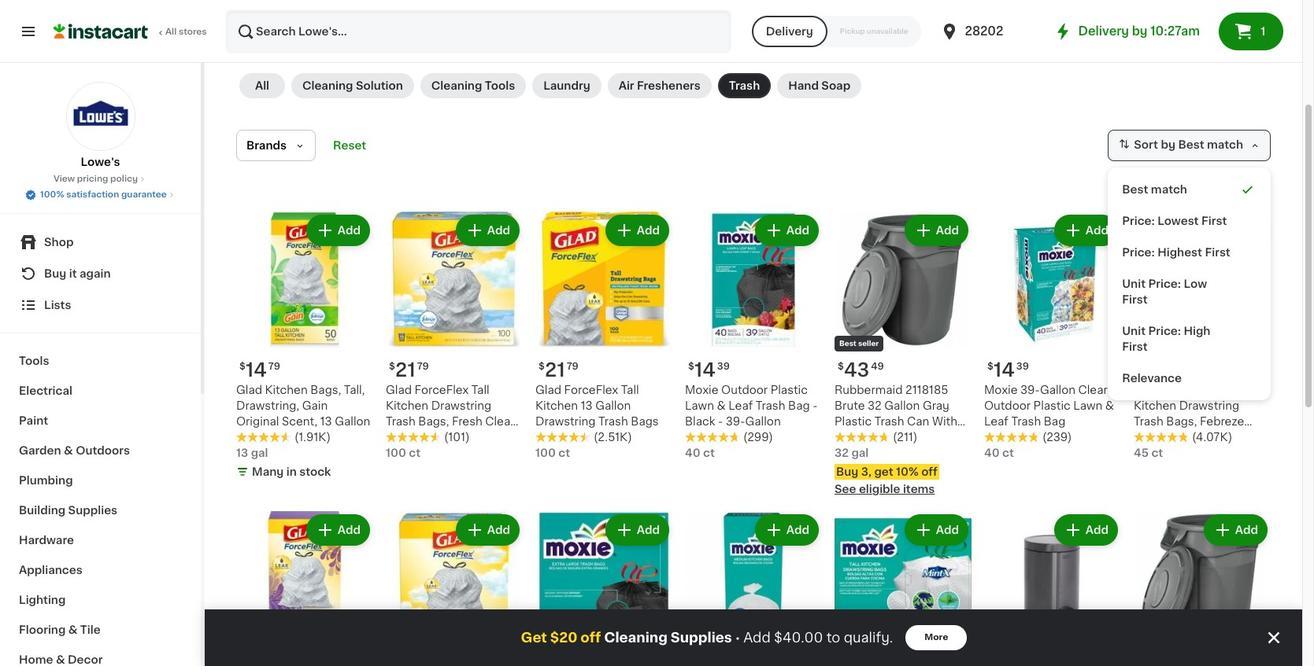 Task type: vqa. For each thing, say whether or not it's contained in the screenshot.
brown inside Sprouts Organic Cage Free Large Grade A Brown Eggs 12 Ct
no



Task type: locate. For each thing, give the bounding box(es) containing it.
lists link
[[9, 290, 191, 321]]

40 ct down black
[[685, 448, 715, 459]]

febreze down fresh
[[447, 432, 492, 443]]

39- left clear
[[1021, 385, 1040, 396]]

view
[[53, 175, 75, 183]]

2 horizontal spatial 13
[[581, 401, 593, 412]]

unit price: low first
[[1122, 279, 1207, 306]]

1 vertical spatial plastic
[[1034, 401, 1071, 412]]

buy inside buy 3, get 10% off see eligible items
[[836, 467, 859, 478]]

4 $ from the left
[[688, 362, 694, 372]]

1 vertical spatial supplies
[[671, 632, 732, 645]]

1 vertical spatial best
[[1122, 184, 1148, 195]]

2118185
[[906, 385, 948, 396]]

bag inside moxie outdoor plastic lawn & leaf trash bag - black - 39-gallon
[[788, 401, 810, 412]]

match up price: lowest first
[[1151, 184, 1187, 195]]

1 vertical spatial buy
[[836, 467, 859, 478]]

1 vertical spatial best match
[[1122, 184, 1187, 195]]

brands button
[[236, 130, 316, 162]]

100%
[[40, 191, 64, 199]]

1 horizontal spatial match
[[1207, 140, 1243, 151]]

2 100 ct from the left
[[535, 448, 570, 459]]

32 down rubbermaid
[[868, 401, 882, 412]]

1 vertical spatial bag
[[1044, 417, 1066, 428]]

home & decor
[[19, 655, 103, 666]]

2 40 ct from the left
[[984, 448, 1014, 459]]

1 $ 14 39 from the left
[[688, 362, 730, 380]]

gallon down tall,
[[335, 417, 370, 428]]

0 vertical spatial all
[[165, 28, 177, 36]]

1 horizontal spatial cleaning
[[431, 81, 482, 92]]

0 horizontal spatial 40 ct
[[685, 448, 715, 459]]

$ up drawstring,
[[239, 362, 246, 372]]

79 up drawstring,
[[268, 362, 280, 372]]

best match up price: lowest first
[[1122, 184, 1187, 195]]

$ for glad forceflex tall kitchen 13 gallon drawstring trash bags
[[539, 362, 545, 372]]

1 $ 21 79 from the left
[[389, 362, 429, 380]]

(299)
[[743, 432, 773, 443]]

1 vertical spatial outdoor
[[984, 401, 1031, 412]]

1 tall from the left
[[471, 385, 489, 396]]

100 down scent
[[386, 448, 406, 459]]

1 vertical spatial match
[[1151, 184, 1187, 195]]

bags, inside the glad kitchen bags, tall, drawstring, gain original scent, 13 gallon
[[310, 385, 341, 396]]

gal up the 3,
[[851, 448, 869, 459]]

unit down unit price: low first
[[1122, 326, 1146, 337]]

$ 21 79 for glad forceflex tall kitchen drawstring trash bags, fresh clean scent with febreze
[[389, 362, 429, 380]]

3 tall from the left
[[1243, 385, 1261, 396]]

ct for glad forceflex tall kitchen 13 gallon drawstring trash bags
[[558, 448, 570, 459]]

glad inside the glad kitchen bags, tall, drawstring, gain original scent, 13 gallon
[[236, 385, 262, 396]]

febreze inside glad forceflex tall kitchen drawstring trash bags, fresh clean scent with febreze
[[447, 432, 492, 443]]

1 100 ct from the left
[[386, 448, 421, 459]]

4 79 from the left
[[1166, 362, 1178, 372]]

32 down the lid
[[835, 448, 849, 459]]

★★★★★
[[236, 432, 291, 443], [236, 432, 291, 443], [386, 432, 441, 443], [386, 432, 441, 443], [535, 432, 591, 443], [535, 432, 591, 443], [685, 432, 740, 443], [685, 432, 740, 443], [835, 432, 890, 443], [835, 432, 890, 443], [984, 432, 1039, 443], [984, 432, 1039, 443], [1134, 432, 1189, 443], [1134, 432, 1189, 443]]

bags, for 21
[[418, 417, 449, 428]]

leaf right with
[[984, 417, 1009, 428]]

kitchen
[[265, 385, 308, 396], [386, 401, 428, 412], [535, 401, 578, 412], [1134, 401, 1176, 412]]

cleaning right the $20
[[604, 632, 668, 645]]

100 ct down scent
[[386, 448, 421, 459]]

2 14 from the left
[[694, 362, 716, 380]]

2 lawn from the left
[[1073, 401, 1103, 412]]

trash inside moxie outdoor plastic lawn & leaf trash bag - black - 39-gallon
[[756, 401, 785, 412]]

drawstring inside glad forceflexplus tall kitchen drawstring trash bags, febreze beachside breeze
[[1179, 401, 1239, 412]]

tall up bags
[[621, 385, 639, 396]]

0 horizontal spatial 40
[[685, 448, 700, 459]]

14 for outdoor
[[694, 362, 716, 380]]

79 up relevance
[[1166, 362, 1178, 372]]

0 vertical spatial unit
[[1122, 279, 1146, 290]]

all up brands at the left top of page
[[255, 81, 269, 92]]

leaf
[[729, 401, 753, 412], [984, 417, 1009, 428]]

cleaning tools link
[[420, 73, 526, 99]]

price: highest first option
[[1114, 237, 1265, 269]]

32
[[868, 401, 882, 412], [835, 448, 849, 459]]

1 vertical spatial 13
[[320, 417, 332, 428]]

product group containing 43
[[835, 212, 972, 498]]

100
[[386, 448, 406, 459], [535, 448, 556, 459]]

$ 14 39 up black
[[688, 362, 730, 380]]

1 horizontal spatial delivery
[[1078, 25, 1129, 37]]

1 lawn from the left
[[685, 401, 714, 412]]

febreze up breeze
[[1200, 417, 1244, 428]]

trash inside moxie 39-gallon clear outdoor plastic lawn & leaf trash bag
[[1011, 417, 1041, 428]]

3 glad from the left
[[535, 385, 561, 396]]

reset
[[333, 140, 366, 151]]

5 ct from the left
[[1152, 448, 1163, 459]]

39- inside moxie outdoor plastic lawn & leaf trash bag - black - 39-gallon
[[726, 417, 745, 428]]

buy for buy 3, get 10% off see eligible items
[[836, 467, 859, 478]]

0 vertical spatial plastic
[[771, 385, 808, 396]]

2 moxie from the left
[[984, 385, 1018, 396]]

0 horizontal spatial lawn
[[685, 401, 714, 412]]

14 up drawstring,
[[246, 362, 267, 380]]

price: lowest first option
[[1114, 206, 1265, 237]]

0 vertical spatial outdoor
[[721, 385, 768, 396]]

32 inside rubbermaid 2118185 brute 32 gallon gray plastic trash can with lid
[[868, 401, 882, 412]]

gallon up (299)
[[745, 417, 781, 428]]

kitchen for glad forceflex tall kitchen 13 gallon drawstring trash bags
[[535, 401, 578, 412]]

gal inside product group
[[851, 448, 869, 459]]

0 vertical spatial off
[[921, 467, 938, 478]]

1 horizontal spatial 100
[[535, 448, 556, 459]]

2 21 from the left
[[545, 362, 565, 380]]

price:
[[1122, 216, 1155, 227], [1122, 247, 1155, 258], [1148, 279, 1181, 290], [1148, 326, 1181, 337]]

$ 43 49
[[838, 362, 884, 380]]

0 vertical spatial buy
[[44, 268, 66, 280]]

0 horizontal spatial buy
[[44, 268, 66, 280]]

0 vertical spatial best match
[[1178, 140, 1243, 151]]

14 up moxie 39-gallon clear outdoor plastic lawn & leaf trash bag
[[994, 362, 1015, 380]]

0 vertical spatial best
[[1178, 140, 1204, 151]]

outdoor up (299)
[[721, 385, 768, 396]]

forceflex inside glad forceflex tall kitchen drawstring trash bags, fresh clean scent with febreze
[[415, 385, 469, 396]]

2 horizontal spatial plastic
[[1034, 401, 1071, 412]]

0 horizontal spatial gal
[[251, 448, 268, 459]]

$ 21 79 up glad forceflex tall kitchen drawstring trash bags, fresh clean scent with febreze
[[389, 362, 429, 380]]

3 79 from the left
[[567, 362, 579, 372]]

bags, up beachside
[[1166, 417, 1197, 428]]

0 horizontal spatial best
[[839, 340, 857, 347]]

forceflex up fresh
[[415, 385, 469, 396]]

40 down moxie 39-gallon clear outdoor plastic lawn & leaf trash bag
[[984, 448, 1000, 459]]

drawstring up fresh
[[431, 401, 491, 412]]

tile
[[80, 625, 101, 636]]

40
[[685, 448, 700, 459], [984, 448, 1000, 459]]

scent,
[[282, 417, 317, 428]]

2 horizontal spatial drawstring
[[1179, 401, 1239, 412]]

tall for fresh
[[471, 385, 489, 396]]

paint
[[19, 416, 48, 427]]

forceflex
[[415, 385, 469, 396], [564, 385, 618, 396]]

trash inside glad forceflex tall kitchen drawstring trash bags, fresh clean scent with febreze
[[386, 417, 416, 428]]

lowe's link
[[66, 82, 135, 170]]

$ 21 79 up the glad forceflex tall kitchen 13 gallon drawstring trash bags
[[539, 362, 579, 380]]

plastic down brute
[[835, 417, 872, 428]]

kitchen inside glad forceflex tall kitchen drawstring trash bags, fresh clean scent with febreze
[[386, 401, 428, 412]]

spo
[[1223, 25, 1241, 33]]

glad forceflex tall kitchen drawstring trash bags, fresh clean scent with febreze
[[386, 385, 517, 443]]

drawstring,
[[236, 401, 299, 412]]

ct for moxie outdoor plastic lawn & leaf trash bag - black - 39-gallon
[[703, 448, 715, 459]]

100 ct for glad forceflex tall kitchen drawstring trash bags, fresh clean scent with febreze
[[386, 448, 421, 459]]

0 horizontal spatial outdoor
[[721, 385, 768, 396]]

off inside buy 3, get 10% off see eligible items
[[921, 467, 938, 478]]

best match up best match option
[[1178, 140, 1243, 151]]

39- up (299)
[[726, 417, 745, 428]]

(4.07k)
[[1192, 432, 1233, 443]]

1 vertical spatial 39-
[[726, 417, 745, 428]]

2 horizontal spatial tall
[[1243, 385, 1261, 396]]

3 14 from the left
[[994, 362, 1015, 380]]

2 horizontal spatial best
[[1178, 140, 1204, 151]]

1 horizontal spatial plastic
[[835, 417, 872, 428]]

ct
[[409, 448, 421, 459], [558, 448, 570, 459], [703, 448, 715, 459], [1002, 448, 1014, 459], [1152, 448, 1163, 459]]

ct down black
[[703, 448, 715, 459]]

1 horizontal spatial moxie
[[984, 385, 1018, 396]]

$ up scent
[[389, 362, 395, 372]]

bags, up 'with'
[[418, 417, 449, 428]]

4 ct from the left
[[1002, 448, 1014, 459]]

off inside get $20 off cleaning supplies • add $40.00 to qualify.
[[581, 632, 601, 645]]

1 vertical spatial 32
[[835, 448, 849, 459]]

1 horizontal spatial $ 21 79
[[539, 362, 579, 380]]

rubbermaid
[[835, 385, 903, 396]]

outdoor
[[721, 385, 768, 396], [984, 401, 1031, 412]]

1 79 from the left
[[268, 362, 280, 372]]

unit down price: highest first
[[1122, 279, 1146, 290]]

1 vertical spatial unit
[[1122, 326, 1146, 337]]

$ for moxie 39-gallon clear outdoor plastic lawn & leaf trash bag
[[987, 362, 994, 372]]

off right the $20
[[581, 632, 601, 645]]

buy left it
[[44, 268, 66, 280]]

delivery up hand
[[766, 26, 813, 37]]

$ for glad forceflexplus tall kitchen drawstring trash bags, febreze beachside breeze
[[1137, 362, 1143, 372]]

trash inside glad forceflexplus tall kitchen drawstring trash bags, febreze beachside breeze
[[1134, 417, 1164, 428]]

0 horizontal spatial 39
[[717, 362, 730, 372]]

1 horizontal spatial $ 14 39
[[987, 362, 1029, 380]]

garden & outdoors link
[[9, 436, 191, 466]]

highest
[[1158, 247, 1202, 258]]

$ 14 79 down unit price: high first
[[1137, 362, 1178, 380]]

3 ct from the left
[[703, 448, 715, 459]]

1 horizontal spatial leaf
[[984, 417, 1009, 428]]

gain
[[302, 401, 328, 412]]

0 vertical spatial tools
[[485, 81, 515, 92]]

1 ct from the left
[[409, 448, 421, 459]]

0 horizontal spatial leaf
[[729, 401, 753, 412]]

1 vertical spatial by
[[1161, 140, 1176, 151]]

shop link
[[9, 227, 191, 258]]

0 horizontal spatial tall
[[471, 385, 489, 396]]

bag left brute
[[788, 401, 810, 412]]

flooring & tile link
[[9, 616, 191, 646]]

cleaning down the search field
[[431, 81, 482, 92]]

building supplies
[[19, 506, 117, 517]]

0 vertical spatial by
[[1132, 25, 1148, 37]]

cleaning
[[302, 81, 353, 92], [431, 81, 482, 92], [604, 632, 668, 645]]

2 glad from the left
[[386, 385, 412, 396]]

$ 14 79 up drawstring,
[[239, 362, 280, 380]]

bags, for 14
[[1166, 417, 1197, 428]]

2 40 from the left
[[984, 448, 1000, 459]]

glad for glad kitchen bags, tall, drawstring, gain original scent, 13 gallon
[[236, 385, 262, 396]]

1 horizontal spatial 39-
[[1021, 385, 1040, 396]]

3 $ from the left
[[539, 362, 545, 372]]

10%
[[896, 467, 919, 478]]

14 up black
[[694, 362, 716, 380]]

price: left high
[[1148, 326, 1181, 337]]

$ up black
[[688, 362, 694, 372]]

1 horizontal spatial 40 ct
[[984, 448, 1014, 459]]

1 40 from the left
[[685, 448, 700, 459]]

2 forceflex from the left
[[564, 385, 618, 396]]

$ up relevance
[[1137, 362, 1143, 372]]

100 ct
[[386, 448, 421, 459], [535, 448, 570, 459]]

cleaning left solution
[[302, 81, 353, 92]]

0 horizontal spatial 21
[[395, 362, 416, 380]]

tall inside glad forceflexplus tall kitchen drawstring trash bags, febreze beachside breeze
[[1243, 385, 1261, 396]]

kitchen inside glad forceflexplus tall kitchen drawstring trash bags, febreze beachside breeze
[[1134, 401, 1176, 412]]

guarantee
[[121, 191, 167, 199]]

1 horizontal spatial all
[[255, 81, 269, 92]]

40 ct for black
[[685, 448, 715, 459]]

- right black
[[718, 417, 723, 428]]

home
[[19, 655, 53, 666]]

13 inside the glad forceflex tall kitchen 13 gallon drawstring trash bags
[[581, 401, 593, 412]]

0 horizontal spatial drawstring
[[431, 401, 491, 412]]

unit price: high first option
[[1114, 316, 1265, 363]]

gallon up (2.51k)
[[595, 401, 631, 412]]

drawstring inside glad forceflex tall kitchen drawstring trash bags, fresh clean scent with febreze
[[431, 401, 491, 412]]

2 39 from the left
[[1016, 362, 1029, 372]]

21 up glad forceflex tall kitchen drawstring trash bags, fresh clean scent with febreze
[[395, 362, 416, 380]]

21 for glad forceflex tall kitchen drawstring trash bags, fresh clean scent with febreze
[[395, 362, 416, 380]]

price: left low
[[1148, 279, 1181, 290]]

glad inside glad forceflexplus tall kitchen drawstring trash bags, febreze beachside breeze
[[1134, 385, 1160, 396]]

tall inside glad forceflex tall kitchen drawstring trash bags, fresh clean scent with febreze
[[471, 385, 489, 396]]

lid
[[835, 432, 851, 443]]

1 39 from the left
[[717, 362, 730, 372]]

product group
[[236, 212, 373, 484], [386, 212, 523, 462], [535, 212, 672, 462], [685, 212, 822, 462], [835, 212, 972, 498], [984, 212, 1121, 462], [1134, 212, 1271, 462], [236, 512, 373, 667], [386, 512, 523, 667], [535, 512, 672, 667], [685, 512, 822, 667], [835, 512, 972, 667], [984, 512, 1121, 667], [1134, 512, 1271, 667]]

best down the sort
[[1122, 184, 1148, 195]]

best match
[[1178, 140, 1243, 151], [1122, 184, 1187, 195]]

0 vertical spatial bag
[[788, 401, 810, 412]]

outdoor right "gray"
[[984, 401, 1031, 412]]

ct down moxie 39-gallon clear outdoor plastic lawn & leaf trash bag
[[1002, 448, 1014, 459]]

100 ct down the glad forceflex tall kitchen 13 gallon drawstring trash bags
[[535, 448, 570, 459]]

1 horizontal spatial supplies
[[671, 632, 732, 645]]

1 horizontal spatial 32
[[868, 401, 882, 412]]

delivery
[[1078, 25, 1129, 37], [766, 26, 813, 37]]

view pricing policy
[[53, 175, 138, 183]]

(101)
[[444, 432, 470, 443]]

tools up electrical
[[19, 356, 49, 367]]

moxie inside moxie 39-gallon clear outdoor plastic lawn & leaf trash bag
[[984, 385, 1018, 396]]

moxie for moxie 39-gallon clear outdoor plastic lawn & leaf trash bag
[[984, 385, 1018, 396]]

0 horizontal spatial 100 ct
[[386, 448, 421, 459]]

delivery left 10:27am
[[1078, 25, 1129, 37]]

40 for moxie 39-gallon clear outdoor plastic lawn & leaf trash bag
[[984, 448, 1000, 459]]

None search field
[[225, 9, 731, 54]]

gal for 14
[[251, 448, 268, 459]]

40 ct for trash
[[984, 448, 1014, 459]]

0 horizontal spatial bags,
[[310, 385, 341, 396]]

0 horizontal spatial -
[[718, 417, 723, 428]]

add button
[[308, 217, 368, 245], [457, 217, 518, 245], [607, 217, 668, 245], [756, 217, 817, 245], [906, 217, 967, 245], [1056, 217, 1117, 245], [308, 517, 368, 545], [457, 517, 518, 545], [607, 517, 668, 545], [756, 517, 817, 545], [906, 517, 967, 545], [1056, 517, 1117, 545], [1205, 517, 1266, 545]]

bag up (239)
[[1044, 417, 1066, 428]]

39 up moxie 39-gallon clear outdoor plastic lawn & leaf trash bag
[[1016, 362, 1029, 372]]

more button
[[906, 626, 967, 651]]

by inside field
[[1161, 140, 1176, 151]]

$ up the glad forceflex tall kitchen 13 gallon drawstring trash bags
[[539, 362, 545, 372]]

1 vertical spatial leaf
[[984, 417, 1009, 428]]

price: inside unit price: low first
[[1148, 279, 1181, 290]]

0 vertical spatial 39-
[[1021, 385, 1040, 396]]

2 ct from the left
[[558, 448, 570, 459]]

febreze inside glad forceflexplus tall kitchen drawstring trash bags, febreze beachside breeze
[[1200, 417, 1244, 428]]

1 horizontal spatial best
[[1122, 184, 1148, 195]]

1 horizontal spatial bags,
[[418, 417, 449, 428]]

4 glad from the left
[[1134, 385, 1160, 396]]

first inside unit price: low first
[[1122, 295, 1148, 306]]

first right the 'highest'
[[1205, 247, 1230, 258]]

outdoor inside moxie outdoor plastic lawn & leaf trash bag - black - 39-gallon
[[721, 385, 768, 396]]

1 100 from the left
[[386, 448, 406, 459]]

tall
[[471, 385, 489, 396], [621, 385, 639, 396], [1243, 385, 1261, 396]]

cleaning for cleaning tools
[[431, 81, 482, 92]]

1 horizontal spatial off
[[921, 467, 938, 478]]

bags, inside glad forceflexplus tall kitchen drawstring trash bags, febreze beachside breeze
[[1166, 417, 1197, 428]]

tall right forceflexplus
[[1243, 385, 1261, 396]]

best left seller
[[839, 340, 857, 347]]

gallon inside the glad kitchen bags, tall, drawstring, gain original scent, 13 gallon
[[335, 417, 370, 428]]

by for delivery
[[1132, 25, 1148, 37]]

1 $ 14 79 from the left
[[239, 362, 280, 380]]

buy
[[44, 268, 66, 280], [836, 467, 859, 478]]

14 down unit price: high first
[[1143, 362, 1164, 380]]

kitchen for glad forceflexplus tall kitchen drawstring trash bags, febreze beachside breeze
[[1134, 401, 1176, 412]]

tools down the search field
[[485, 81, 515, 92]]

0 horizontal spatial delivery
[[766, 26, 813, 37]]

1 horizontal spatial lawn
[[1073, 401, 1103, 412]]

0 horizontal spatial plastic
[[771, 385, 808, 396]]

0 horizontal spatial 100
[[386, 448, 406, 459]]

2 unit from the top
[[1122, 326, 1146, 337]]

best right sort by
[[1178, 140, 1204, 151]]

tall up fresh
[[471, 385, 489, 396]]

lawn
[[685, 401, 714, 412], [1073, 401, 1103, 412]]

$ 14 39 up moxie 39-gallon clear outdoor plastic lawn & leaf trash bag
[[987, 362, 1029, 380]]

6 $ from the left
[[987, 362, 994, 372]]

trash inside rubbermaid 2118185 brute 32 gallon gray plastic trash can with lid
[[875, 417, 904, 428]]

2 tall from the left
[[621, 385, 639, 396]]

by left 10:27am
[[1132, 25, 1148, 37]]

1 $ from the left
[[239, 362, 246, 372]]

2 $ 14 39 from the left
[[987, 362, 1029, 380]]

39-
[[1021, 385, 1040, 396], [726, 417, 745, 428]]

gallon up can
[[884, 401, 920, 412]]

39 for 39-
[[1016, 362, 1029, 372]]

tall inside the glad forceflex tall kitchen 13 gallon drawstring trash bags
[[621, 385, 639, 396]]

0 horizontal spatial cleaning
[[302, 81, 353, 92]]

1 horizontal spatial 40
[[984, 448, 1000, 459]]

$ 14 39 for 39-
[[987, 362, 1029, 380]]

gal
[[251, 448, 268, 459], [851, 448, 869, 459]]

1 gal from the left
[[251, 448, 268, 459]]

1 moxie from the left
[[685, 385, 719, 396]]

match inside field
[[1207, 140, 1243, 151]]

plastic inside moxie outdoor plastic lawn & leaf trash bag - black - 39-gallon
[[771, 385, 808, 396]]

supplies left •
[[671, 632, 732, 645]]

cleaning solution link
[[291, 73, 414, 99]]

5 $ from the left
[[838, 362, 844, 372]]

1 horizontal spatial outdoor
[[984, 401, 1031, 412]]

2 vertical spatial best
[[839, 340, 857, 347]]

ct down scent
[[409, 448, 421, 459]]

gallon inside rubbermaid 2118185 brute 32 gallon gray plastic trash can with lid
[[884, 401, 920, 412]]

moxie inside moxie outdoor plastic lawn & leaf trash bag - black - 39-gallon
[[685, 385, 719, 396]]

$ 14 79 for forceflexplus
[[1137, 362, 1178, 380]]

plastic up (239)
[[1034, 401, 1071, 412]]

1 vertical spatial off
[[581, 632, 601, 645]]

0 vertical spatial 32
[[868, 401, 882, 412]]

0 horizontal spatial $ 14 79
[[239, 362, 280, 380]]

2 $ 21 79 from the left
[[539, 362, 579, 380]]

glad kitchen bags, tall, drawstring, gain original scent, 13 gallon
[[236, 385, 370, 428]]

leaf inside moxie 39-gallon clear outdoor plastic lawn & leaf trash bag
[[984, 417, 1009, 428]]

0 horizontal spatial $ 21 79
[[389, 362, 429, 380]]

- left brute
[[813, 401, 818, 412]]

ct down the glad forceflex tall kitchen 13 gallon drawstring trash bags
[[558, 448, 570, 459]]

price: left lowest
[[1122, 216, 1155, 227]]

39
[[717, 362, 730, 372], [1016, 362, 1029, 372]]

1 40 ct from the left
[[685, 448, 715, 459]]

1 horizontal spatial $ 14 79
[[1137, 362, 1178, 380]]

& inside moxie outdoor plastic lawn & leaf trash bag - black - 39-gallon
[[717, 401, 726, 412]]

forceflex up (2.51k)
[[564, 385, 618, 396]]

21
[[395, 362, 416, 380], [545, 362, 565, 380]]

0 horizontal spatial bag
[[788, 401, 810, 412]]

gal up the many at the bottom left of the page
[[251, 448, 268, 459]]

hand soap link
[[777, 73, 862, 99]]

buy inside buy it again link
[[44, 268, 66, 280]]

0 horizontal spatial $ 14 39
[[688, 362, 730, 380]]

all stores
[[165, 28, 207, 36]]

moxie right 2118185
[[984, 385, 1018, 396]]

1 vertical spatial -
[[718, 417, 723, 428]]

lowest
[[1158, 216, 1199, 227]]

unit for unit price: low first
[[1122, 279, 1146, 290]]

79 up the glad forceflex tall kitchen 13 gallon drawstring trash bags
[[567, 362, 579, 372]]

2 gal from the left
[[851, 448, 869, 459]]

0 horizontal spatial by
[[1132, 25, 1148, 37]]

1 unit from the top
[[1122, 279, 1146, 290]]

drawstring up (2.51k)
[[535, 417, 596, 428]]

all for all
[[255, 81, 269, 92]]

add button inside product group
[[906, 217, 967, 245]]

gallon left clear
[[1040, 385, 1076, 396]]

1 forceflex from the left
[[415, 385, 469, 396]]

7 $ from the left
[[1137, 362, 1143, 372]]

delivery inside button
[[766, 26, 813, 37]]

39 up moxie outdoor plastic lawn & leaf trash bag - black - 39-gallon
[[717, 362, 730, 372]]

forceflex for 13
[[564, 385, 618, 396]]

first up unit price: high first
[[1122, 295, 1148, 306]]

lawn down clear
[[1073, 401, 1103, 412]]

bags, inside glad forceflex tall kitchen drawstring trash bags, fresh clean scent with febreze
[[418, 417, 449, 428]]

$ for glad forceflex tall kitchen drawstring trash bags, fresh clean scent with febreze
[[389, 362, 395, 372]]

moxie up black
[[685, 385, 719, 396]]

32 gal
[[835, 448, 869, 459]]

79
[[268, 362, 280, 372], [417, 362, 429, 372], [567, 362, 579, 372], [1166, 362, 1178, 372]]

unit inside unit price: high first
[[1122, 326, 1146, 337]]

ct right "45"
[[1152, 448, 1163, 459]]

2 $ 14 79 from the left
[[1137, 362, 1178, 380]]

cleaning solution
[[302, 81, 403, 92]]

2 horizontal spatial cleaning
[[604, 632, 668, 645]]

2 79 from the left
[[417, 362, 429, 372]]

kitchen for glad forceflex tall kitchen drawstring trash bags, fresh clean scent with febreze
[[386, 401, 428, 412]]

paint link
[[9, 406, 191, 436]]

kitchen inside the glad forceflex tall kitchen 13 gallon drawstring trash bags
[[535, 401, 578, 412]]

1 horizontal spatial 13
[[320, 417, 332, 428]]

1 horizontal spatial 39
[[1016, 362, 1029, 372]]

gallon inside the glad forceflex tall kitchen 13 gallon drawstring trash bags
[[595, 401, 631, 412]]

$ for glad kitchen bags, tall, drawstring, gain original scent, 13 gallon
[[239, 362, 246, 372]]

1 horizontal spatial buy
[[836, 467, 859, 478]]

14 for forceflexplus
[[1143, 362, 1164, 380]]

& for outdoors
[[64, 446, 73, 457]]

0 horizontal spatial tools
[[19, 356, 49, 367]]

glad inside the glad forceflex tall kitchen 13 gallon drawstring trash bags
[[535, 385, 561, 396]]

lawn up black
[[685, 401, 714, 412]]

laundry link
[[532, 73, 601, 99]]

off up items
[[921, 467, 938, 478]]

by right the sort
[[1161, 140, 1176, 151]]

39- inside moxie 39-gallon clear outdoor plastic lawn & leaf trash bag
[[1021, 385, 1040, 396]]

0 horizontal spatial 13
[[236, 448, 248, 459]]

0 horizontal spatial febreze
[[447, 432, 492, 443]]

supplies inside get $20 off cleaning supplies • add $40.00 to qualify.
[[671, 632, 732, 645]]

1 horizontal spatial gal
[[851, 448, 869, 459]]

Best match Sort by field
[[1108, 130, 1271, 162]]

4 14 from the left
[[1143, 362, 1164, 380]]

1 horizontal spatial by
[[1161, 140, 1176, 151]]

1 button
[[1219, 13, 1283, 50]]

0 horizontal spatial match
[[1151, 184, 1187, 195]]

1 horizontal spatial bag
[[1044, 417, 1066, 428]]

hand soap
[[788, 81, 851, 92]]

glad inside glad forceflex tall kitchen drawstring trash bags, fresh clean scent with febreze
[[386, 385, 412, 396]]

2 100 from the left
[[535, 448, 556, 459]]

$ down 'best seller' on the right of page
[[838, 362, 844, 372]]

1 21 from the left
[[395, 362, 416, 380]]

leaf up (299)
[[729, 401, 753, 412]]

$ inside $ 43 49
[[838, 362, 844, 372]]

rubbermaid 2118185 brute 32 gallon gray plastic trash can with lid
[[835, 385, 958, 443]]

1 horizontal spatial forceflex
[[564, 385, 618, 396]]

0 horizontal spatial all
[[165, 28, 177, 36]]

$ up moxie 39-gallon clear outdoor plastic lawn & leaf trash bag
[[987, 362, 994, 372]]

glad for glad forceflexplus tall kitchen drawstring trash bags, febreze beachside breeze
[[1134, 385, 1160, 396]]

bags, up 'gain'
[[310, 385, 341, 396]]

1 glad from the left
[[236, 385, 262, 396]]

1 14 from the left
[[246, 362, 267, 380]]

best seller
[[839, 340, 879, 347]]

2 vertical spatial plastic
[[835, 417, 872, 428]]

soap
[[821, 81, 851, 92]]

unit inside unit price: low first
[[1122, 279, 1146, 290]]

stock
[[299, 467, 331, 478]]

hardware
[[19, 535, 74, 546]]

forceflex inside the glad forceflex tall kitchen 13 gallon drawstring trash bags
[[564, 385, 618, 396]]

first
[[1201, 216, 1227, 227], [1205, 247, 1230, 258], [1122, 295, 1148, 306], [1122, 342, 1148, 353]]

2 $ from the left
[[389, 362, 395, 372]]

21 up the glad forceflex tall kitchen 13 gallon drawstring trash bags
[[545, 362, 565, 380]]

$ for moxie outdoor plastic lawn & leaf trash bag - black - 39-gallon
[[688, 362, 694, 372]]



Task type: describe. For each thing, give the bounding box(es) containing it.
buy it again
[[44, 268, 111, 280]]

many
[[252, 467, 284, 478]]

kitchen inside the glad kitchen bags, tall, drawstring, gain original scent, 13 gallon
[[265, 385, 308, 396]]

again
[[80, 268, 111, 280]]

79 for glad forceflex tall kitchen drawstring trash bags, fresh clean scent with febreze
[[417, 362, 429, 372]]

14 for kitchen
[[246, 362, 267, 380]]

ct for glad forceflexplus tall kitchen drawstring trash bags, febreze beachside breeze
[[1152, 448, 1163, 459]]

appliances link
[[9, 556, 191, 586]]

shop
[[44, 237, 74, 248]]

tall for trash
[[621, 385, 639, 396]]

best match inside option
[[1122, 184, 1187, 195]]

get
[[521, 632, 547, 645]]

high
[[1184, 326, 1211, 337]]

cleaning for cleaning solution
[[302, 81, 353, 92]]

appliances
[[19, 565, 82, 576]]

price: left the 'highest'
[[1122, 247, 1155, 258]]

hardware link
[[9, 526, 191, 556]]

nsored
[[1241, 25, 1271, 33]]

40 for moxie outdoor plastic lawn & leaf trash bag - black - 39-gallon
[[685, 448, 700, 459]]

cleaning inside get $20 off cleaning supplies • add $40.00 to qualify.
[[604, 632, 668, 645]]

all for all stores
[[165, 28, 177, 36]]

100 for glad forceflex tall kitchen 13 gallon drawstring trash bags
[[535, 448, 556, 459]]

price: inside unit price: high first
[[1148, 326, 1181, 337]]

air
[[619, 81, 634, 92]]

laundry
[[543, 81, 590, 92]]

seller
[[858, 340, 879, 347]]

tall,
[[344, 385, 365, 396]]

cleaning tools
[[431, 81, 515, 92]]

10:27am
[[1150, 25, 1200, 37]]

21 for glad forceflex tall kitchen 13 gallon drawstring trash bags
[[545, 362, 565, 380]]

100 ct for glad forceflex tall kitchen 13 gallon drawstring trash bags
[[535, 448, 570, 459]]

many in stock
[[252, 467, 331, 478]]

100% satisfaction guarantee button
[[24, 186, 176, 202]]

unit price: low first option
[[1114, 269, 1265, 316]]

(211)
[[893, 432, 918, 443]]

see
[[835, 484, 856, 495]]

outdoor inside moxie 39-gallon clear outdoor plastic lawn & leaf trash bag
[[984, 401, 1031, 412]]

match inside option
[[1151, 184, 1187, 195]]

delivery by 10:27am link
[[1053, 22, 1200, 41]]

ct for glad forceflex tall kitchen drawstring trash bags, fresh clean scent with febreze
[[409, 448, 421, 459]]

buy for buy it again
[[44, 268, 66, 280]]

treatment tracker modal dialog
[[205, 610, 1302, 667]]

79 for glad kitchen bags, tall, drawstring, gain original scent, 13 gallon
[[268, 362, 280, 372]]

trash inside the glad forceflex tall kitchen 13 gallon drawstring trash bags
[[598, 417, 628, 428]]

beachside
[[1134, 432, 1192, 443]]

•
[[735, 632, 740, 645]]

with
[[932, 417, 958, 428]]

buy it again link
[[9, 258, 191, 290]]

best match option
[[1114, 174, 1265, 206]]

(2.51k)
[[594, 432, 632, 443]]

air fresheners link
[[608, 73, 712, 99]]

forceflexplus
[[1163, 385, 1240, 396]]

leaf inside moxie outdoor plastic lawn & leaf trash bag - black - 39-gallon
[[729, 401, 753, 412]]

moxie 39-gallon clear outdoor plastic lawn & leaf trash bag
[[984, 385, 1114, 428]]

ct for moxie 39-gallon clear outdoor plastic lawn & leaf trash bag
[[1002, 448, 1014, 459]]

lowe's
[[81, 157, 120, 168]]

drawstring inside the glad forceflex tall kitchen 13 gallon drawstring trash bags
[[535, 417, 596, 428]]

39 for outdoor
[[717, 362, 730, 372]]

reset button
[[328, 130, 371, 162]]

garden & outdoors
[[19, 446, 130, 457]]

unit price: high first
[[1122, 326, 1211, 353]]

1 horizontal spatial tools
[[485, 81, 515, 92]]

solution
[[356, 81, 403, 92]]

relevance
[[1122, 373, 1182, 384]]

& for tile
[[68, 625, 78, 636]]

with
[[421, 432, 444, 443]]

bag inside moxie 39-gallon clear outdoor plastic lawn & leaf trash bag
[[1044, 417, 1066, 428]]

view pricing policy link
[[53, 173, 147, 186]]

moxie for moxie outdoor plastic lawn & leaf trash bag - black - 39-gallon
[[685, 385, 719, 396]]

$40.00
[[774, 632, 823, 645]]

Search field
[[227, 11, 730, 52]]

plastic inside rubbermaid 2118185 brute 32 gallon gray plastic trash can with lid
[[835, 417, 872, 428]]

pricing
[[77, 175, 108, 183]]

delivery for delivery by 10:27am
[[1078, 25, 1129, 37]]

best inside option
[[1122, 184, 1148, 195]]

drawstring for 14
[[1179, 401, 1239, 412]]

$ 21 79 for glad forceflex tall kitchen 13 gallon drawstring trash bags
[[539, 362, 579, 380]]

& for decor
[[56, 655, 65, 666]]

43
[[844, 362, 869, 380]]

glad for glad forceflex tall kitchen 13 gallon drawstring trash bags
[[535, 385, 561, 396]]

1 vertical spatial tools
[[19, 356, 49, 367]]

flooring
[[19, 625, 66, 636]]

building supplies link
[[9, 496, 191, 526]]

home & decor link
[[9, 646, 191, 667]]

lawn inside moxie outdoor plastic lawn & leaf trash bag - black - 39-gallon
[[685, 401, 714, 412]]

add inside product group
[[936, 225, 959, 236]]

79 for glad forceflex tall kitchen 13 gallon drawstring trash bags
[[567, 362, 579, 372]]

100 for glad forceflex tall kitchen drawstring trash bags, fresh clean scent with febreze
[[386, 448, 406, 459]]

flooring & tile
[[19, 625, 101, 636]]

gallon inside moxie 39-gallon clear outdoor plastic lawn & leaf trash bag
[[1040, 385, 1076, 396]]

decor
[[68, 655, 103, 666]]

gray
[[923, 401, 949, 412]]

bags
[[631, 417, 659, 428]]

to
[[826, 632, 840, 645]]

& inside moxie 39-gallon clear outdoor plastic lawn & leaf trash bag
[[1105, 401, 1114, 412]]

$ 14 39 for outdoor
[[688, 362, 730, 380]]

first inside unit price: high first
[[1122, 342, 1148, 353]]

hand
[[788, 81, 819, 92]]

sort
[[1134, 140, 1158, 151]]

in
[[286, 467, 297, 478]]

scent
[[386, 432, 418, 443]]

instacart logo image
[[54, 22, 148, 41]]

1 horizontal spatial -
[[813, 401, 818, 412]]

items
[[903, 484, 935, 495]]

45 ct
[[1134, 448, 1163, 459]]

best inside field
[[1178, 140, 1204, 151]]

lists
[[44, 300, 71, 311]]

forceflex for drawstring
[[415, 385, 469, 396]]

plumbing
[[19, 476, 73, 487]]

best inside product group
[[839, 340, 857, 347]]

first right lowest
[[1201, 216, 1227, 227]]

best match inside field
[[1178, 140, 1243, 151]]

3,
[[861, 467, 872, 478]]

plumbing link
[[9, 466, 191, 496]]

1
[[1261, 26, 1266, 37]]

gal for 43
[[851, 448, 869, 459]]

$ 14 79 for kitchen
[[239, 362, 280, 380]]

unit for unit price: high first
[[1122, 326, 1146, 337]]

13 inside the glad kitchen bags, tall, drawstring, gain original scent, 13 gallon
[[320, 417, 332, 428]]

price: lowest first
[[1122, 216, 1227, 227]]

lowe's logo image
[[66, 82, 135, 151]]

sort by list box
[[1108, 168, 1271, 401]]

(239)
[[1042, 432, 1072, 443]]

buy 3, get 10% off see eligible items
[[835, 467, 938, 495]]

get
[[874, 467, 893, 478]]

fresh
[[452, 417, 483, 428]]

$ for rubbermaid 2118185 brute 32 gallon gray plastic trash can with lid
[[838, 362, 844, 372]]

lawn inside moxie 39-gallon clear outdoor plastic lawn & leaf trash bag
[[1073, 401, 1103, 412]]

gallon inside moxie outdoor plastic lawn & leaf trash bag - black - 39-gallon
[[745, 417, 781, 428]]

it
[[69, 268, 77, 280]]

trash link
[[718, 73, 771, 99]]

28202 button
[[940, 9, 1034, 54]]

add inside get $20 off cleaning supplies • add $40.00 to qualify.
[[743, 632, 771, 645]]

black
[[685, 417, 715, 428]]

glad for glad forceflex tall kitchen drawstring trash bags, fresh clean scent with febreze
[[386, 385, 412, 396]]

qualify.
[[844, 632, 893, 645]]

more
[[925, 634, 948, 643]]

$20
[[550, 632, 577, 645]]

79 for glad forceflexplus tall kitchen drawstring trash bags, febreze beachside breeze
[[1166, 362, 1178, 372]]

drawstring for 21
[[431, 401, 491, 412]]

plastic inside moxie 39-gallon clear outdoor plastic lawn & leaf trash bag
[[1034, 401, 1071, 412]]

tall for febreze
[[1243, 385, 1261, 396]]

by for sort
[[1161, 140, 1176, 151]]

fresheners
[[637, 81, 701, 92]]

49
[[871, 362, 884, 372]]

lighting
[[19, 595, 66, 606]]

service type group
[[752, 16, 921, 47]]

all stores link
[[54, 9, 208, 54]]

tools link
[[9, 346, 191, 376]]

relevance option
[[1114, 363, 1265, 395]]

2 vertical spatial 13
[[236, 448, 248, 459]]

0 horizontal spatial 32
[[835, 448, 849, 459]]

(1.91k)
[[294, 432, 331, 443]]

clear
[[1078, 385, 1108, 396]]

building
[[19, 506, 66, 517]]

14 for 39-
[[994, 362, 1015, 380]]

delivery for delivery
[[766, 26, 813, 37]]

0 horizontal spatial supplies
[[68, 506, 117, 517]]



